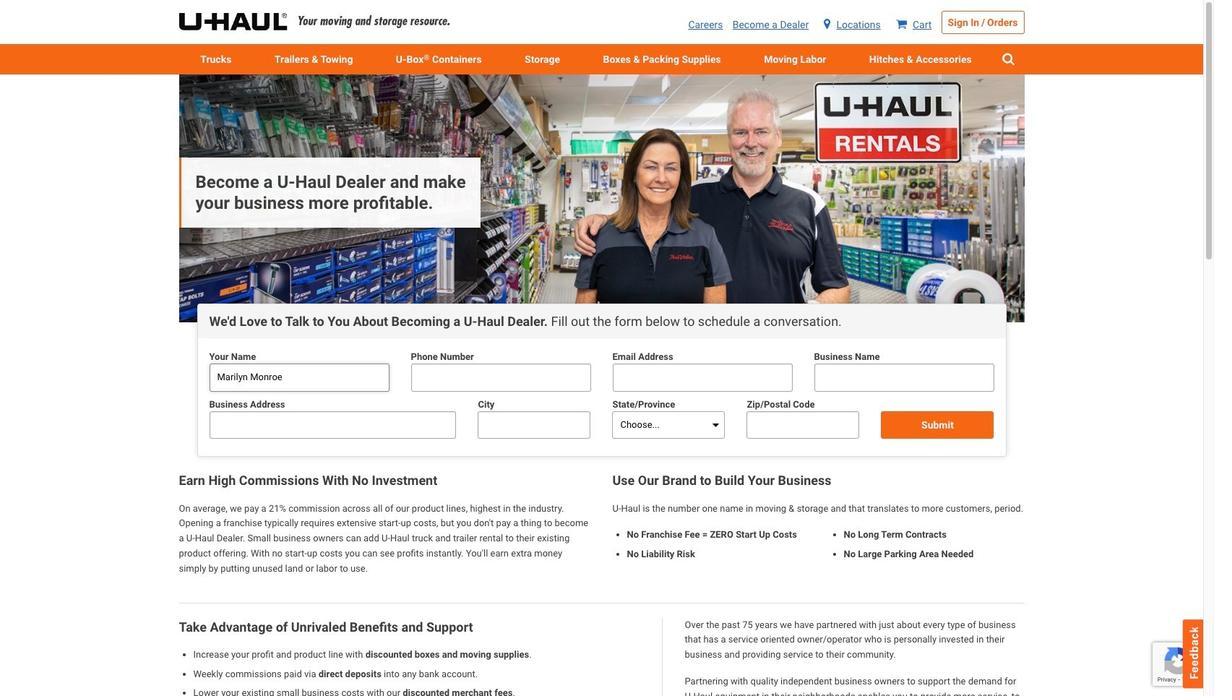 Task type: vqa. For each thing, say whether or not it's contained in the screenshot.
second menu item
yes



Task type: describe. For each thing, give the bounding box(es) containing it.
3 menu item from the left
[[503, 44, 582, 75]]



Task type: locate. For each thing, give the bounding box(es) containing it.
None text field
[[209, 364, 389, 392], [814, 364, 995, 392], [478, 412, 591, 439], [747, 412, 860, 439], [209, 364, 389, 392], [814, 364, 995, 392], [478, 412, 591, 439], [747, 412, 860, 439]]

None telephone field
[[411, 364, 591, 392]]

banner
[[0, 0, 1204, 75], [179, 75, 1025, 322]]

2 menu item from the left
[[253, 44, 375, 75]]

4 menu item from the left
[[582, 44, 743, 75]]

None text field
[[209, 412, 457, 439]]

1 menu item from the left
[[179, 44, 253, 75]]

None email field
[[613, 364, 793, 392]]

menu
[[179, 44, 1025, 75]]

6 menu item from the left
[[848, 44, 994, 75]]

5 menu item from the left
[[743, 44, 848, 75]]

a couple inside of a u-haul store image
[[179, 75, 1025, 322]]

menu item
[[179, 44, 253, 75], [253, 44, 375, 75], [503, 44, 582, 75], [582, 44, 743, 75], [743, 44, 848, 75], [848, 44, 994, 75]]



